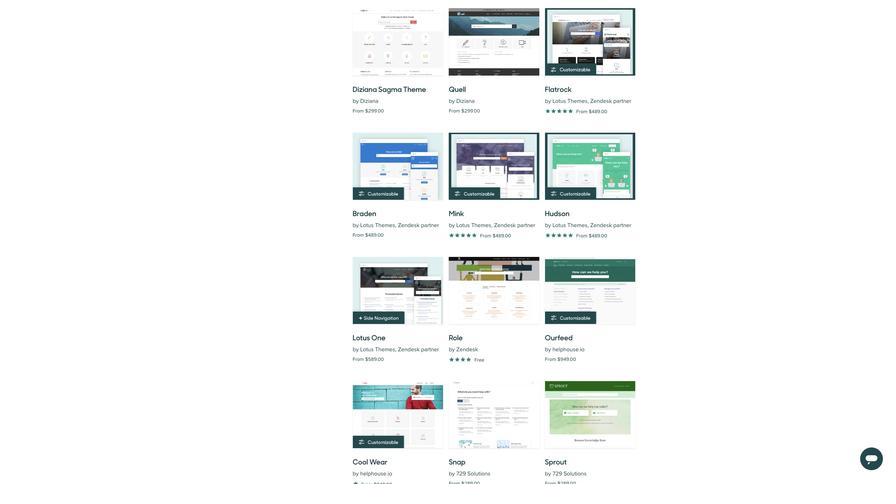 Task type: locate. For each thing, give the bounding box(es) containing it.
from inside diziana sagma theme by diziana from $299.00
[[353, 108, 364, 114]]

$299.00 down "quell"
[[462, 108, 480, 114]]

1 horizontal spatial solutions
[[564, 471, 587, 478]]

729 down sprout
[[553, 471, 562, 478]]

$489.00 down hudson by lotus themes, zendesk partner
[[589, 233, 608, 239]]

729 inside snap by 729 solutions
[[457, 471, 466, 478]]

lotus down the braden
[[360, 222, 374, 229]]

by inside lotus one by lotus themes, zendesk partner from $589.00
[[353, 347, 359, 354]]

partner inside the mink by lotus themes, zendesk partner
[[518, 222, 536, 229]]

partner
[[614, 98, 632, 105], [421, 222, 439, 229], [518, 222, 536, 229], [614, 222, 632, 229], [421, 347, 439, 354]]

themes, for flatrock
[[568, 98, 589, 105]]

lotus inside the braden by lotus themes, zendesk partner from $489.00
[[360, 222, 374, 229]]

by for flatrock
[[545, 98, 551, 105]]

themes, inside flatrock by lotus themes, zendesk partner
[[568, 98, 589, 105]]

1 horizontal spatial 729
[[553, 471, 562, 478]]

0 horizontal spatial solutions
[[468, 471, 491, 478]]

729 down the snap at the bottom
[[457, 471, 466, 478]]

themes, inside the braden by lotus themes, zendesk partner from $489.00
[[375, 222, 397, 229]]

partner for braden
[[421, 222, 439, 229]]

partner inside lotus one by lotus themes, zendesk partner from $589.00
[[421, 347, 439, 354]]

helphouse.io down wear
[[360, 471, 392, 478]]

solutions for snap
[[468, 471, 491, 478]]

1 $299.00 from the left
[[365, 108, 384, 114]]

lotus down the flatrock
[[553, 98, 566, 105]]

wear
[[370, 457, 388, 468]]

$489.00 down the braden
[[365, 232, 384, 238]]

$489.00
[[589, 109, 608, 115], [365, 232, 384, 238], [493, 233, 511, 239], [589, 233, 608, 239]]

lotus inside hudson by lotus themes, zendesk partner
[[553, 222, 566, 229]]

729 inside the sprout by 729 solutions
[[553, 471, 562, 478]]

sagma
[[379, 84, 402, 94]]

partner for flatrock
[[614, 98, 632, 105]]

by inside flatrock by lotus themes, zendesk partner
[[545, 98, 551, 105]]

theme
[[403, 84, 426, 94]]

from inside quell by diziana from $299.00
[[449, 108, 460, 114]]

themes, inside the mink by lotus themes, zendesk partner
[[472, 222, 493, 229]]

zendesk inside hudson by lotus themes, zendesk partner
[[591, 222, 612, 229]]

solutions
[[468, 471, 491, 478], [564, 471, 587, 478]]

0 horizontal spatial 729
[[457, 471, 466, 478]]

729 for sprout
[[553, 471, 562, 478]]

diziana down "quell"
[[457, 98, 475, 105]]

diziana
[[353, 84, 377, 94], [360, 98, 379, 105], [457, 98, 475, 105]]

partner inside the braden by lotus themes, zendesk partner from $489.00
[[421, 222, 439, 229]]

$489.00 down flatrock by lotus themes, zendesk partner
[[589, 109, 608, 115]]

zendesk for mink
[[494, 222, 516, 229]]

zendesk
[[591, 98, 612, 105], [398, 222, 420, 229], [494, 222, 516, 229], [591, 222, 612, 229], [398, 347, 420, 354], [457, 347, 478, 354]]

by inside the braden by lotus themes, zendesk partner from $489.00
[[353, 222, 359, 229]]

2 $299.00 from the left
[[462, 108, 480, 114]]

lotus inside flatrock by lotus themes, zendesk partner
[[553, 98, 566, 105]]

by inside snap by 729 solutions
[[449, 471, 455, 478]]

0 horizontal spatial $299.00
[[365, 108, 384, 114]]

zendesk inside flatrock by lotus themes, zendesk partner
[[591, 98, 612, 105]]

by for role
[[449, 347, 455, 354]]

themes, inside hudson by lotus themes, zendesk partner
[[568, 222, 589, 229]]

by inside ourfeed by helphouse.io from $949.00
[[545, 347, 551, 354]]

zendesk for flatrock
[[591, 98, 612, 105]]

lotus down mink
[[457, 222, 470, 229]]

helphouse.io up $949.00
[[553, 347, 585, 354]]

partner inside flatrock by lotus themes, zendesk partner
[[614, 98, 632, 105]]

2 729 from the left
[[553, 471, 562, 478]]

themes, inside lotus one by lotus themes, zendesk partner from $589.00
[[375, 347, 397, 354]]

helphouse.io inside cool wear by helphouse.io
[[360, 471, 392, 478]]

$299.00 down sagma
[[365, 108, 384, 114]]

themes, for hudson
[[568, 222, 589, 229]]

themes, for mink
[[472, 222, 493, 229]]

zendesk inside the braden by lotus themes, zendesk partner from $489.00
[[398, 222, 420, 229]]

1 solutions from the left
[[468, 471, 491, 478]]

helphouse.io
[[553, 347, 585, 354], [360, 471, 392, 478]]

by inside the mink by lotus themes, zendesk partner
[[449, 222, 455, 229]]

from $489.00
[[577, 109, 608, 115], [480, 233, 511, 239], [577, 233, 608, 239]]

partner for mink
[[518, 222, 536, 229]]

1 729 from the left
[[457, 471, 466, 478]]

free
[[475, 358, 485, 364]]

zendesk inside the mink by lotus themes, zendesk partner
[[494, 222, 516, 229]]

from
[[353, 108, 364, 114], [449, 108, 460, 114], [577, 109, 588, 115], [353, 232, 364, 238], [480, 233, 492, 239], [577, 233, 588, 239], [353, 357, 364, 363], [545, 357, 557, 363]]

$949.00
[[558, 357, 576, 363]]

themes, for braden
[[375, 222, 397, 229]]

by inside diziana sagma theme by diziana from $299.00
[[353, 98, 359, 105]]

by for hudson
[[545, 222, 551, 229]]

from $489.00 for hudson
[[577, 233, 608, 239]]

lotus inside the mink by lotus themes, zendesk partner
[[457, 222, 470, 229]]

by for sprout
[[545, 471, 551, 478]]

zendesk for braden
[[398, 222, 420, 229]]

by inside the sprout by 729 solutions
[[545, 471, 551, 478]]

$489.00 for mink
[[493, 233, 511, 239]]

1 vertical spatial helphouse.io
[[360, 471, 392, 478]]

1 horizontal spatial helphouse.io
[[553, 347, 585, 354]]

from $489.00 down the mink by lotus themes, zendesk partner in the right top of the page
[[480, 233, 511, 239]]

$489.00 down the mink by lotus themes, zendesk partner in the right top of the page
[[493, 233, 511, 239]]

from $489.00 down flatrock by lotus themes, zendesk partner
[[577, 109, 608, 115]]

solutions for sprout
[[564, 471, 587, 478]]

by inside cool wear by helphouse.io
[[353, 471, 359, 478]]

0 horizontal spatial helphouse.io
[[360, 471, 392, 478]]

solutions inside snap by 729 solutions
[[468, 471, 491, 478]]

by inside quell by diziana from $299.00
[[449, 98, 455, 105]]

from $489.00 down hudson by lotus themes, zendesk partner
[[577, 233, 608, 239]]

729 for snap
[[457, 471, 466, 478]]

by
[[353, 98, 359, 105], [449, 98, 455, 105], [545, 98, 551, 105], [353, 222, 359, 229], [449, 222, 455, 229], [545, 222, 551, 229], [353, 347, 359, 354], [449, 347, 455, 354], [545, 347, 551, 354], [353, 471, 359, 478], [449, 471, 455, 478], [545, 471, 551, 478]]

$299.00
[[365, 108, 384, 114], [462, 108, 480, 114]]

0 vertical spatial helphouse.io
[[553, 347, 585, 354]]

729
[[457, 471, 466, 478], [553, 471, 562, 478]]

lotus down hudson
[[553, 222, 566, 229]]

themes,
[[568, 98, 589, 105], [375, 222, 397, 229], [472, 222, 493, 229], [568, 222, 589, 229], [375, 347, 397, 354]]

mink by lotus themes, zendesk partner
[[449, 208, 536, 229]]

lotus left the one
[[353, 333, 370, 343]]

1 horizontal spatial $299.00
[[462, 108, 480, 114]]

lotus
[[553, 98, 566, 105], [360, 222, 374, 229], [457, 222, 470, 229], [553, 222, 566, 229], [353, 333, 370, 343], [360, 347, 374, 354]]

by inside role by zendesk
[[449, 347, 455, 354]]

partner inside hudson by lotus themes, zendesk partner
[[614, 222, 632, 229]]

hudson
[[545, 208, 570, 219]]

by for snap
[[449, 471, 455, 478]]

2 solutions from the left
[[564, 471, 587, 478]]

braden by lotus themes, zendesk partner from $489.00
[[353, 208, 439, 238]]

solutions inside the sprout by 729 solutions
[[564, 471, 587, 478]]

lotus one by lotus themes, zendesk partner from $589.00
[[353, 333, 439, 363]]

by for quell
[[449, 98, 455, 105]]

by inside hudson by lotus themes, zendesk partner
[[545, 222, 551, 229]]

by for mink
[[449, 222, 455, 229]]

from $489.00 for mink
[[480, 233, 511, 239]]

diziana inside quell by diziana from $299.00
[[457, 98, 475, 105]]

quell by diziana from $299.00
[[449, 84, 480, 114]]

partner for hudson
[[614, 222, 632, 229]]



Task type: describe. For each thing, give the bounding box(es) containing it.
$489.00 for flatrock
[[589, 109, 608, 115]]

mink
[[449, 208, 464, 219]]

quell
[[449, 84, 466, 94]]

lotus for flatrock
[[553, 98, 566, 105]]

from inside ourfeed by helphouse.io from $949.00
[[545, 357, 557, 363]]

diziana left sagma
[[353, 84, 377, 94]]

braden
[[353, 208, 377, 219]]

by for braden
[[353, 222, 359, 229]]

lotus for hudson
[[553, 222, 566, 229]]

one
[[372, 333, 386, 343]]

$299.00 inside quell by diziana from $299.00
[[462, 108, 480, 114]]

ourfeed by helphouse.io from $949.00
[[545, 333, 585, 363]]

ourfeed
[[545, 333, 573, 343]]

sprout by 729 solutions
[[545, 457, 587, 478]]

helphouse.io inside ourfeed by helphouse.io from $949.00
[[553, 347, 585, 354]]

$489.00 inside the braden by lotus themes, zendesk partner from $489.00
[[365, 232, 384, 238]]

lotus up $589.00
[[360, 347, 374, 354]]

flatrock by lotus themes, zendesk partner
[[545, 84, 632, 105]]

cool wear by helphouse.io
[[353, 457, 392, 478]]

diziana sagma theme by diziana from $299.00
[[353, 84, 426, 114]]

by for ourfeed
[[545, 347, 551, 354]]

from inside the braden by lotus themes, zendesk partner from $489.00
[[353, 232, 364, 238]]

role by zendesk
[[449, 333, 478, 354]]

sprout
[[545, 457, 567, 468]]

lotus for mink
[[457, 222, 470, 229]]

$299.00 inside diziana sagma theme by diziana from $299.00
[[365, 108, 384, 114]]

flatrock
[[545, 84, 572, 94]]

lotus for braden
[[360, 222, 374, 229]]

cool
[[353, 457, 368, 468]]

hudson by lotus themes, zendesk partner
[[545, 208, 632, 229]]

$589.00
[[365, 357, 384, 363]]

from inside lotus one by lotus themes, zendesk partner from $589.00
[[353, 357, 364, 363]]

from $489.00 for flatrock
[[577, 109, 608, 115]]

zendesk inside role by zendesk
[[457, 347, 478, 354]]

role
[[449, 333, 463, 343]]

diziana down sagma
[[360, 98, 379, 105]]

zendesk for hudson
[[591, 222, 612, 229]]

$489.00 for hudson
[[589, 233, 608, 239]]

snap
[[449, 457, 466, 468]]

zendesk inside lotus one by lotus themes, zendesk partner from $589.00
[[398, 347, 420, 354]]

snap by 729 solutions
[[449, 457, 491, 478]]



Task type: vqa. For each thing, say whether or not it's contained in the screenshot.


